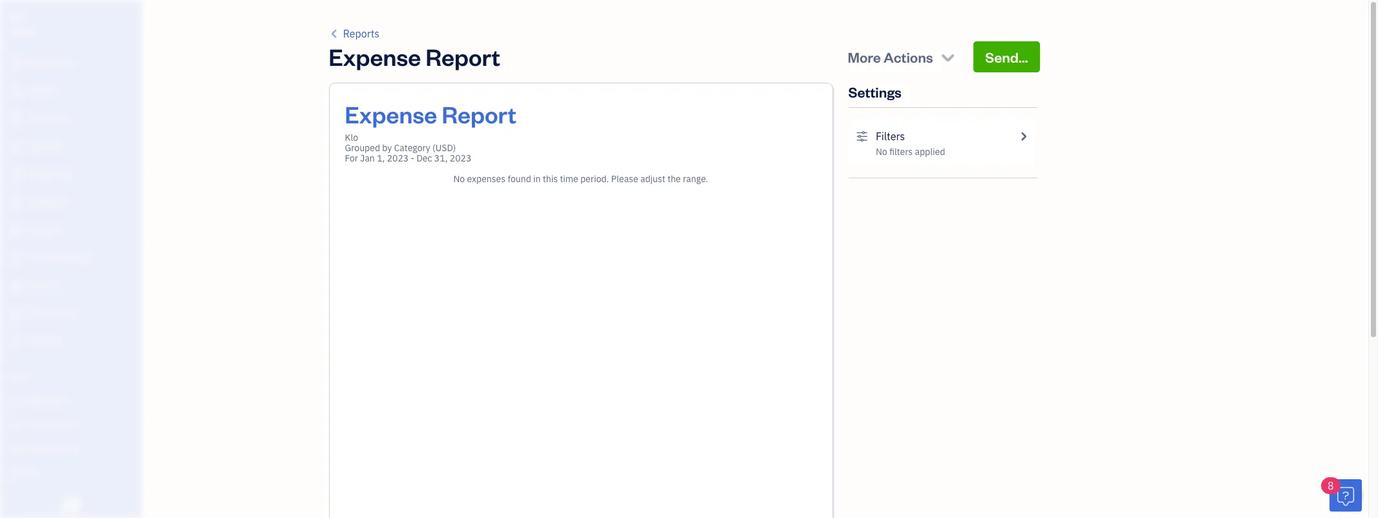 Task type: describe. For each thing, give the bounding box(es) containing it.
report image
[[8, 336, 24, 349]]

apps link
[[3, 366, 138, 389]]

items
[[10, 420, 30, 430]]

-
[[411, 153, 415, 164]]

estimate image
[[8, 113, 24, 126]]

category
[[394, 142, 431, 154]]

more actions
[[848, 48, 933, 66]]

time
[[560, 173, 579, 185]]

and
[[31, 420, 45, 430]]

items and services
[[10, 420, 78, 430]]

settings image
[[857, 129, 869, 144]]

the
[[668, 173, 681, 185]]

klo owner
[[10, 12, 36, 36]]

0 vertical spatial settings
[[849, 83, 902, 101]]

please
[[611, 173, 639, 185]]

for
[[345, 153, 358, 164]]

expense report klo grouped by category ( usd ) for jan 1, 2023 - dec 31, 2023
[[345, 99, 517, 164]]

chevronleft image
[[329, 26, 341, 41]]

filters
[[876, 130, 906, 143]]

no for no filters applied
[[876, 146, 888, 158]]

no expenses found in this time period. please adjust the range.
[[454, 173, 709, 185]]

bank connections link
[[3, 438, 138, 460]]

settings link
[[3, 462, 138, 484]]

grouped
[[345, 142, 380, 154]]

no filters applied
[[876, 146, 946, 158]]

no for no expenses found in this time period. please adjust the range.
[[454, 173, 465, 185]]

timer image
[[8, 252, 24, 265]]

resource center badge image
[[1330, 480, 1363, 512]]

expenses
[[467, 173, 506, 185]]

filters
[[890, 146, 913, 158]]

members
[[32, 396, 66, 406]]

expense report
[[329, 41, 501, 72]]

bank
[[10, 444, 28, 454]]

expense for expense report klo grouped by category ( usd ) for jan 1, 2023 - dec 31, 2023
[[345, 99, 437, 129]]

8
[[1328, 480, 1335, 493]]

more actions button
[[836, 41, 969, 72]]

chart image
[[8, 308, 24, 321]]

freshbooks image
[[61, 498, 81, 514]]



Task type: vqa. For each thing, say whether or not it's contained in the screenshot.
"Group By"
no



Task type: locate. For each thing, give the bounding box(es) containing it.
no
[[876, 146, 888, 158], [454, 173, 465, 185]]

by
[[382, 142, 392, 154]]

0 vertical spatial klo
[[10, 12, 24, 24]]

0 horizontal spatial 2023
[[387, 153, 409, 164]]

in
[[534, 173, 541, 185]]

team
[[10, 396, 30, 406]]

settings
[[849, 83, 902, 101], [10, 468, 39, 478]]

0 vertical spatial report
[[426, 41, 501, 72]]

report
[[426, 41, 501, 72], [442, 99, 517, 129]]

1 vertical spatial no
[[454, 173, 465, 185]]

settings down more
[[849, 83, 902, 101]]

this
[[543, 173, 558, 185]]

range.
[[683, 173, 709, 185]]

expense down reports
[[329, 41, 421, 72]]

more
[[848, 48, 881, 66]]

jan
[[360, 153, 375, 164]]

send… button
[[974, 41, 1040, 72]]

expense inside expense report klo grouped by category ( usd ) for jan 1, 2023 - dec 31, 2023
[[345, 99, 437, 129]]

adjust
[[641, 173, 666, 185]]

money image
[[8, 280, 24, 293]]

report for expense report
[[426, 41, 501, 72]]

no down the filters
[[876, 146, 888, 158]]

reports
[[343, 27, 380, 40]]

no left expenses
[[454, 173, 465, 185]]

report inside expense report klo grouped by category ( usd ) for jan 1, 2023 - dec 31, 2023
[[442, 99, 517, 129]]

2 2023 from the left
[[450, 153, 472, 164]]

1,
[[377, 153, 385, 164]]

send…
[[986, 48, 1029, 66]]

klo inside expense report klo grouped by category ( usd ) for jan 1, 2023 - dec 31, 2023
[[345, 132, 358, 144]]

team members
[[10, 396, 66, 406]]

klo up the for
[[345, 132, 358, 144]]

actions
[[884, 48, 933, 66]]

team members link
[[3, 390, 138, 413]]

settings down the bank
[[10, 468, 39, 478]]

klo
[[10, 12, 24, 24], [345, 132, 358, 144]]

2023 left -
[[387, 153, 409, 164]]

connections
[[30, 444, 76, 454]]

items and services link
[[3, 414, 138, 437]]

klo up owner
[[10, 12, 24, 24]]

1 horizontal spatial 2023
[[450, 153, 472, 164]]

main element
[[0, 0, 175, 519]]

project image
[[8, 224, 24, 237]]

client image
[[8, 85, 24, 98]]

usd
[[436, 142, 453, 154]]

1 horizontal spatial settings
[[849, 83, 902, 101]]

)
[[453, 142, 456, 154]]

(
[[433, 142, 436, 154]]

8 button
[[1322, 478, 1363, 512]]

dec
[[417, 153, 432, 164]]

0 horizontal spatial settings
[[10, 468, 39, 478]]

apps
[[10, 372, 29, 382]]

0 vertical spatial no
[[876, 146, 888, 158]]

1 vertical spatial settings
[[10, 468, 39, 478]]

payment image
[[8, 169, 24, 182]]

2023 right 31,
[[450, 153, 472, 164]]

dashboard image
[[8, 58, 24, 70]]

2023
[[387, 153, 409, 164], [450, 153, 472, 164]]

1 vertical spatial klo
[[345, 132, 358, 144]]

1 vertical spatial expense
[[345, 99, 437, 129]]

applied
[[915, 146, 946, 158]]

expense image
[[8, 197, 24, 210]]

expense
[[329, 41, 421, 72], [345, 99, 437, 129]]

chevronright image
[[1018, 129, 1030, 144]]

settings inside settings link
[[10, 468, 39, 478]]

1 2023 from the left
[[387, 153, 409, 164]]

klo inside klo owner
[[10, 12, 24, 24]]

1 horizontal spatial no
[[876, 146, 888, 158]]

services
[[47, 420, 78, 430]]

0 horizontal spatial klo
[[10, 12, 24, 24]]

reports button
[[329, 26, 380, 41]]

report for expense report klo grouped by category ( usd ) for jan 1, 2023 - dec 31, 2023
[[442, 99, 517, 129]]

0 horizontal spatial no
[[454, 173, 465, 185]]

expense up by
[[345, 99, 437, 129]]

expense for expense report
[[329, 41, 421, 72]]

chevrondown image
[[940, 48, 957, 66]]

0 vertical spatial expense
[[329, 41, 421, 72]]

1 horizontal spatial klo
[[345, 132, 358, 144]]

bank connections
[[10, 444, 76, 454]]

31,
[[435, 153, 448, 164]]

period.
[[581, 173, 609, 185]]

invoice image
[[8, 141, 24, 154]]

found
[[508, 173, 531, 185]]

1 vertical spatial report
[[442, 99, 517, 129]]

owner
[[10, 26, 36, 36]]



